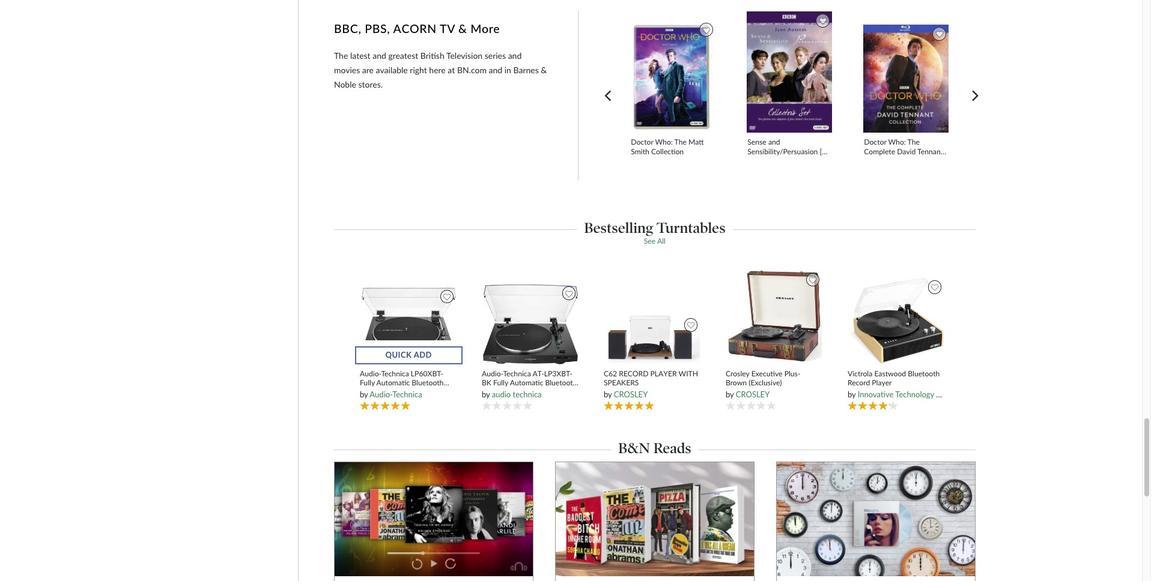 Task type: locate. For each thing, give the bounding box(es) containing it.
and left in in the top of the page
[[489, 65, 503, 75]]

turntable inside audio-technica lp60xbt- fully automatic bluetooth wireless belt drive turntable
[[423, 388, 454, 397]]

drive inside audio-technica at-lp3xbt- bk fully automatic bluetooth belt drive turntable
[[497, 388, 514, 397]]

quick add button
[[355, 347, 463, 365]]

who: for david
[[889, 138, 906, 147]]

2 automatic from the left
[[510, 379, 543, 388]]

audio-technica lp60xbt- fully automatic bluetooth wireless belt drive turntable
[[360, 370, 454, 397]]

who:
[[655, 138, 673, 147], [889, 138, 906, 147]]

crosley inside crosley executive plus- brown (exclusive) by crosley
[[736, 390, 770, 399]]

3 by from the left
[[604, 390, 612, 399]]

2 horizontal spatial the
[[908, 138, 920, 147]]

by down record
[[848, 390, 856, 399]]

doctor who: the complete david tennant [blu-ray] image
[[863, 24, 949, 133]]

0 horizontal spatial fully
[[360, 379, 375, 388]]

audio- for audio technica
[[482, 370, 503, 379]]

1 horizontal spatial crosley link
[[736, 390, 770, 399]]

tennant
[[918, 147, 944, 156]]

1 horizontal spatial crosley
[[736, 390, 770, 399]]

turntable inside audio-technica at-lp3xbt- bk fully automatic bluetooth belt drive turntable
[[516, 388, 546, 397]]

2 doctor from the left
[[864, 138, 887, 147]]

2 crosley link from the left
[[736, 390, 770, 399]]

who: up david
[[889, 138, 906, 147]]

plus-
[[785, 370, 801, 379]]

[3
[[820, 147, 826, 156]]

1 horizontal spatial belt
[[482, 388, 495, 397]]

& right "barnes" at the top left
[[541, 65, 547, 75]]

by down the 'speakers'
[[604, 390, 612, 399]]

the left matt
[[675, 138, 687, 147]]

1 horizontal spatial turntable
[[516, 388, 546, 397]]

1 horizontal spatial drive
[[497, 388, 514, 397]]

by inside crosley executive plus- brown (exclusive) by crosley
[[726, 390, 734, 399]]

doctor inside the doctor who: the complete david tennant [blu-ray]
[[864, 138, 887, 147]]

1 horizontal spatial fully
[[493, 379, 508, 388]]

series
[[485, 50, 506, 60]]

crosley executive plus- brown (exclusive) link
[[726, 370, 824, 388]]

sense
[[748, 138, 767, 147]]

&
[[459, 22, 467, 35], [541, 65, 547, 75]]

0 vertical spatial &
[[459, 22, 467, 35]]

audio technica link
[[492, 390, 542, 399]]

bestselling
[[584, 219, 654, 237]]

0 horizontal spatial automatic
[[377, 379, 410, 388]]

bluetooth down lp3xbt-
[[545, 379, 577, 388]]

automatic inside audio-technica lp60xbt- fully automatic bluetooth wireless belt drive turntable
[[377, 379, 410, 388]]

who: for smith
[[655, 138, 673, 147]]

1 horizontal spatial bluetooth
[[545, 379, 577, 388]]

record
[[848, 379, 870, 388]]

fully up wireless
[[360, 379, 375, 388]]

audio-technica lp60xbt- fully automatic bluetooth wireless belt drive turntable link
[[360, 370, 458, 397]]

llc
[[978, 390, 991, 399]]

eastwood
[[875, 370, 906, 379]]

0 horizontal spatial bluetooth
[[412, 379, 444, 388]]

1 turntable from the left
[[423, 388, 454, 397]]

1 doctor from the left
[[631, 138, 654, 147]]

who: inside doctor who: the matt smith collection
[[655, 138, 673, 147]]

technica inside audio-technica lp60xbt- fully automatic bluetooth wireless belt drive turntable
[[381, 370, 409, 379]]

build your midnights #tbr with these taylor swift song to book pairings image
[[777, 463, 975, 577]]

by audio technica
[[482, 390, 542, 399]]

by left audio-technica link at the bottom of the page
[[360, 390, 368, 399]]

the for doctor who: the complete david tennant [blu-ray]
[[908, 138, 920, 147]]

0 horizontal spatial crosley link
[[614, 390, 648, 399]]

1 belt from the left
[[389, 388, 402, 397]]

5 by from the left
[[848, 390, 856, 399]]

player
[[872, 379, 892, 388]]

by
[[360, 390, 368, 399], [482, 390, 490, 399], [604, 390, 612, 399], [726, 390, 734, 399], [848, 390, 856, 399]]

by audio-technica
[[360, 390, 422, 399]]

technica down quick
[[381, 370, 409, 379]]

1 vertical spatial &
[[541, 65, 547, 75]]

0 horizontal spatial the
[[334, 50, 348, 60]]

technica for technica
[[503, 370, 531, 379]]

lp60xbt-
[[411, 370, 444, 379]]

doctor for doctor who: the matt smith collection
[[631, 138, 654, 147]]

bbc, pbs, acorn tv & more
[[334, 22, 500, 35]]

technica
[[381, 370, 409, 379], [503, 370, 531, 379], [393, 390, 422, 399]]

and
[[373, 50, 386, 60], [508, 50, 522, 60], [489, 65, 503, 75], [769, 138, 780, 147]]

1 horizontal spatial &
[[541, 65, 547, 75]]

crosley down the 'speakers'
[[614, 390, 648, 399]]

2 fully from the left
[[493, 379, 508, 388]]

doctor who: the matt smith collection image
[[630, 20, 716, 133]]

at
[[448, 65, 455, 75]]

by inside c62 record player with speakers by crosley
[[604, 390, 612, 399]]

2 belt from the left
[[482, 388, 495, 397]]

bluetooth down the lp60xbt-
[[412, 379, 444, 388]]

the up movies
[[334, 50, 348, 60]]

doctor
[[631, 138, 654, 147], [864, 138, 887, 147]]

audio-technica at-lp3xbt-bk fully automatic bluetooth belt drive turntable image
[[483, 284, 579, 365]]

the inside the doctor who: the complete david tennant [blu-ray]
[[908, 138, 920, 147]]

crosley inside c62 record player with speakers by crosley
[[614, 390, 648, 399]]

sense and sensibility/persuasion [3 discs]
[[748, 138, 826, 165]]

2 drive from the left
[[497, 388, 514, 397]]

1 who: from the left
[[655, 138, 673, 147]]

doctor up the complete
[[864, 138, 887, 147]]

1 horizontal spatial doctor
[[864, 138, 887, 147]]

noble
[[334, 79, 356, 89]]

crosley link down (exclusive)
[[736, 390, 770, 399]]

crosley link down the 'speakers'
[[614, 390, 648, 399]]

here
[[429, 65, 446, 75]]

belt
[[389, 388, 402, 397], [482, 388, 495, 397]]

the
[[334, 50, 348, 60], [675, 138, 687, 147], [908, 138, 920, 147]]

victrola
[[848, 370, 873, 379]]

wireless
[[360, 388, 388, 397]]

1 fully from the left
[[360, 379, 375, 388]]

and inside sense and sensibility/persuasion [3 discs]
[[769, 138, 780, 147]]

doctor who: the matt smith collection link
[[631, 138, 715, 156]]

doctor inside doctor who: the matt smith collection
[[631, 138, 654, 147]]

crosley executive plus- brown (exclusive) by crosley
[[726, 370, 801, 399]]

0 horizontal spatial drive
[[404, 388, 422, 397]]

crosley link for c62 record player with speakers by crosley
[[614, 390, 648, 399]]

drive
[[404, 388, 422, 397], [497, 388, 514, 397]]

1 crosley link from the left
[[614, 390, 648, 399]]

crosley for crosley executive plus- brown (exclusive) by crosley
[[736, 390, 770, 399]]

[blu-
[[864, 156, 880, 165]]

and up 'sensibility/persuasion'
[[769, 138, 780, 147]]

stores.
[[358, 79, 383, 89]]

fully
[[360, 379, 375, 388], [493, 379, 508, 388]]

bluetooth up innovative technology electronics, llc link
[[908, 370, 940, 379]]

speakers
[[604, 379, 639, 388]]

technica down the lp60xbt-
[[393, 390, 422, 399]]

sense and sensibility/persuasion [3 discs] link
[[748, 138, 831, 165]]

turntable
[[423, 388, 454, 397], [516, 388, 546, 397]]

add
[[414, 351, 432, 360]]

0 horizontal spatial crosley
[[614, 390, 648, 399]]

crosley down (exclusive)
[[736, 390, 770, 399]]

belt down bk
[[482, 388, 495, 397]]

1 crosley from the left
[[614, 390, 648, 399]]

automatic up technica
[[510, 379, 543, 388]]

bluetooth inside audio-technica lp60xbt- fully automatic bluetooth wireless belt drive turntable
[[412, 379, 444, 388]]

by down bk
[[482, 390, 490, 399]]

2 horizontal spatial bluetooth
[[908, 370, 940, 379]]

audio-
[[360, 370, 381, 379], [482, 370, 503, 379], [370, 390, 393, 399]]

technology
[[896, 390, 934, 399]]

1 horizontal spatial automatic
[[510, 379, 543, 388]]

and up in in the top of the page
[[508, 50, 522, 60]]

crosley executive plus- brown (exclusive) image
[[727, 270, 823, 365]]

4 by from the left
[[726, 390, 734, 399]]

doctor for doctor who: the complete david tennant [blu-ray]
[[864, 138, 887, 147]]

quick add
[[386, 351, 432, 360]]

automatic up "by audio-technica"
[[377, 379, 410, 388]]

1 horizontal spatial who:
[[889, 138, 906, 147]]

greatest
[[388, 50, 418, 60]]

audio-technica link
[[370, 390, 422, 399]]

the for doctor who: the matt smith collection
[[675, 138, 687, 147]]

victrola eastwood bluetooth record player link
[[848, 370, 946, 388]]

by down brown
[[726, 390, 734, 399]]

crosley link
[[614, 390, 648, 399], [736, 390, 770, 399]]

1 drive from the left
[[404, 388, 422, 397]]

& right tv
[[459, 22, 467, 35]]

0 horizontal spatial belt
[[389, 388, 402, 397]]

0 horizontal spatial who:
[[655, 138, 673, 147]]

see
[[644, 237, 656, 246]]

technica up audio technica link
[[503, 370, 531, 379]]

belt right wireless
[[389, 388, 402, 397]]

audio- inside audio-technica lp60xbt- fully automatic bluetooth wireless belt drive turntable
[[360, 370, 381, 379]]

& inside the latest and greatest british television series and movies are available right here at bn.com and in barnes & noble stores.
[[541, 65, 547, 75]]

2 turntable from the left
[[516, 388, 546, 397]]

record
[[619, 370, 649, 379]]

b&n reads
[[618, 440, 692, 457]]

2 by from the left
[[482, 390, 490, 399]]

technica inside audio-technica at-lp3xbt- bk fully automatic bluetooth belt drive turntable
[[503, 370, 531, 379]]

fully up audio
[[493, 379, 508, 388]]

doctor who: the matt smith collection
[[631, 138, 704, 156]]

1 automatic from the left
[[377, 379, 410, 388]]

2 crosley from the left
[[736, 390, 770, 399]]

doctor up "smith"
[[631, 138, 654, 147]]

0 horizontal spatial turntable
[[423, 388, 454, 397]]

by inside victrola eastwood bluetooth record player by innovative technology electronics, llc
[[848, 390, 856, 399]]

2 who: from the left
[[889, 138, 906, 147]]

acorn
[[393, 22, 437, 35]]

1 horizontal spatial the
[[675, 138, 687, 147]]

the inside doctor who: the matt smith collection
[[675, 138, 687, 147]]

who: inside the doctor who: the complete david tennant [blu-ray]
[[889, 138, 906, 147]]

collection
[[651, 147, 684, 156]]

crosley
[[614, 390, 648, 399], [736, 390, 770, 399]]

matt
[[689, 138, 704, 147]]

available
[[376, 65, 408, 75]]

and up are
[[373, 50, 386, 60]]

the up david
[[908, 138, 920, 147]]

who: up collection
[[655, 138, 673, 147]]

audio- inside audio-technica at-lp3xbt- bk fully automatic bluetooth belt drive turntable
[[482, 370, 503, 379]]

quick
[[386, 351, 412, 360]]

0 horizontal spatial doctor
[[631, 138, 654, 147]]

ray]
[[880, 156, 892, 165]]



Task type: vqa. For each thing, say whether or not it's contained in the screenshot.
2nd "Fully" from the left
yes



Task type: describe. For each thing, give the bounding box(es) containing it.
"by the time i was a teenager, when i went outside the house, it was about hip-hop all the time." mary j. blige image
[[556, 463, 754, 577]]

victrola eastwood bluetooth record player by innovative technology electronics, llc
[[848, 370, 991, 399]]

bn.com
[[457, 65, 487, 75]]

crosley for c62 record player with speakers by crosley
[[614, 390, 648, 399]]

technica for technica
[[381, 370, 409, 379]]

belt inside audio-technica lp60xbt- fully automatic bluetooth wireless belt drive turntable
[[389, 388, 402, 397]]

all
[[657, 237, 666, 246]]

player
[[651, 370, 677, 379]]

audio- for audio-technica
[[360, 370, 381, 379]]

technica
[[513, 390, 542, 399]]

by for victrola eastwood bluetooth record player by innovative technology electronics, llc
[[848, 390, 856, 399]]

audio-technica at-lp3xbt- bk fully automatic bluetooth belt drive turntable
[[482, 370, 577, 397]]

television
[[446, 50, 483, 60]]

automatic inside audio-technica at-lp3xbt- bk fully automatic bluetooth belt drive turntable
[[510, 379, 543, 388]]

in
[[505, 65, 511, 75]]

press play on this mixtape of music audiobooks image
[[335, 463, 533, 577]]

bluetooth inside victrola eastwood bluetooth record player by innovative technology electronics, llc
[[908, 370, 940, 379]]

movies
[[334, 65, 360, 75]]

drive inside audio-technica lp60xbt- fully automatic bluetooth wireless belt drive turntable
[[404, 388, 422, 397]]

bluetooth inside audio-technica at-lp3xbt- bk fully automatic bluetooth belt drive turntable
[[545, 379, 577, 388]]

british
[[421, 50, 445, 60]]

brown
[[726, 379, 747, 388]]

crosley link for crosley executive plus- brown (exclusive) by crosley
[[736, 390, 770, 399]]

the latest and greatest british television series and movies are available right here at bn.com and in barnes & noble stores.
[[334, 50, 547, 89]]

c62 record player with speakers image
[[605, 316, 701, 365]]

reads
[[654, 440, 692, 457]]

bbc,
[[334, 22, 362, 35]]

fully inside audio-technica lp60xbt- fully automatic bluetooth wireless belt drive turntable
[[360, 379, 375, 388]]

tv
[[440, 22, 455, 35]]

c62 record player with speakers by crosley
[[604, 370, 698, 399]]

1 by from the left
[[360, 390, 368, 399]]

b&n
[[618, 440, 650, 457]]

discs]
[[748, 156, 767, 165]]

complete
[[864, 147, 895, 156]]

with
[[679, 370, 698, 379]]

audio-technica at-lp3xbt- bk fully automatic bluetooth belt drive turntable link
[[482, 370, 580, 397]]

david
[[897, 147, 916, 156]]

doctor who: the complete david tennant [blu-ray] link
[[864, 138, 948, 165]]

innovative
[[858, 390, 894, 399]]

c62
[[604, 370, 617, 379]]

by for c62 record player with speakers by crosley
[[604, 390, 612, 399]]

executive
[[752, 370, 783, 379]]

pbs,
[[365, 22, 390, 35]]

sensibility/persuasion
[[748, 147, 818, 156]]

turntables
[[657, 219, 726, 237]]

c62 record player with speakers link
[[604, 370, 702, 388]]

belt inside audio-technica at-lp3xbt- bk fully automatic bluetooth belt drive turntable
[[482, 388, 495, 397]]

audio
[[492, 390, 511, 399]]

bestselling turntables see all
[[584, 219, 726, 246]]

electronics,
[[936, 390, 976, 399]]

0 horizontal spatial &
[[459, 22, 467, 35]]

right
[[410, 65, 427, 75]]

bk
[[482, 379, 492, 388]]

sense and sensibility/persuasion [3 discs] image
[[746, 11, 833, 133]]

innovative technology electronics, llc link
[[858, 390, 991, 399]]

are
[[362, 65, 374, 75]]

latest
[[350, 50, 371, 60]]

victrola eastwood bluetooth record player image
[[849, 278, 945, 365]]

doctor who: the complete david tennant [blu-ray]
[[864, 138, 944, 165]]

by for crosley executive plus- brown (exclusive) by crosley
[[726, 390, 734, 399]]

crosley
[[726, 370, 750, 379]]

the inside the latest and greatest british television series and movies are available right here at bn.com and in barnes & noble stores.
[[334, 50, 348, 60]]

smith
[[631, 147, 650, 156]]

at-
[[533, 370, 544, 379]]

more
[[471, 22, 500, 35]]

lp3xbt-
[[544, 370, 573, 379]]

see all link
[[644, 237, 666, 246]]

barnes
[[514, 65, 539, 75]]

audio-technica lp60xbt- fully automatic bluetooth wireless belt drive turntable image
[[361, 287, 457, 365]]

fully inside audio-technica at-lp3xbt- bk fully automatic bluetooth belt drive turntable
[[493, 379, 508, 388]]

(exclusive)
[[749, 379, 782, 388]]



